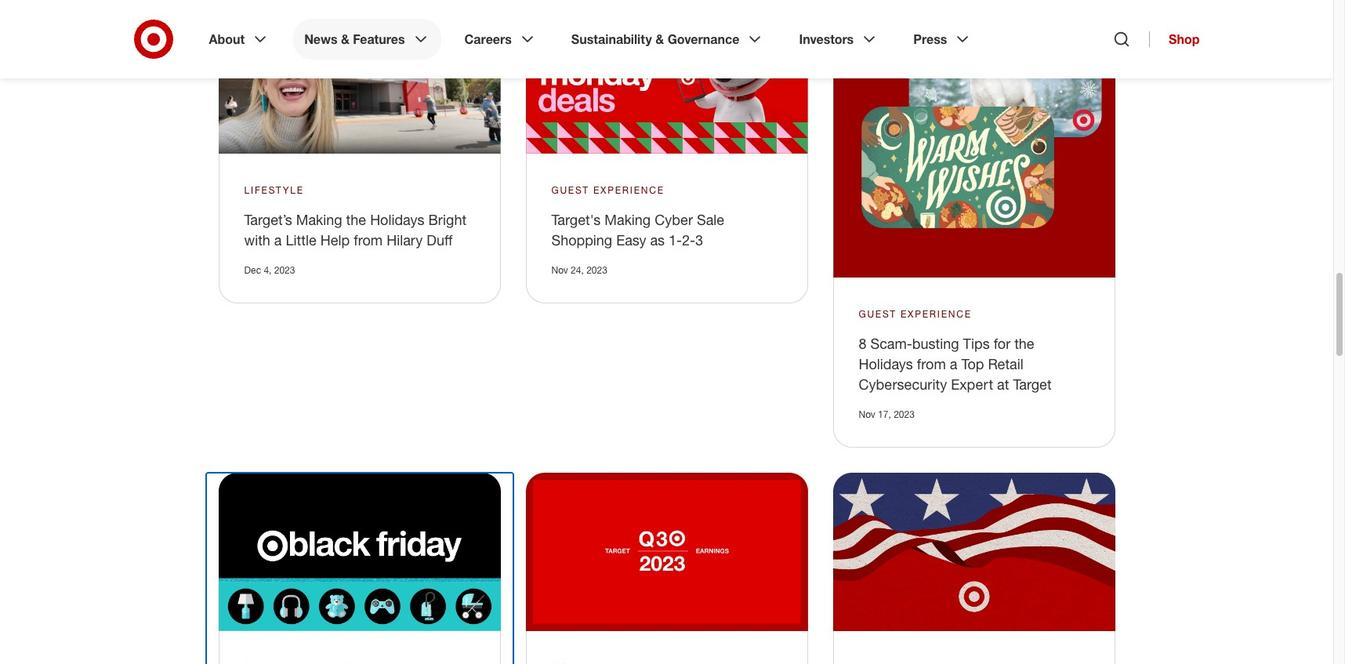 Task type: vqa. For each thing, say whether or not it's contained in the screenshot.
Bright
yes



Task type: describe. For each thing, give the bounding box(es) containing it.
4,
[[264, 265, 272, 276]]

expert
[[952, 375, 994, 393]]

target's making the holidays bright with a little help from hilary duff
[[244, 211, 467, 249]]

press link
[[903, 19, 984, 60]]

from inside the target's making the holidays bright with a little help from hilary duff
[[354, 232, 383, 249]]

17,
[[878, 408, 892, 420]]

shopping
[[552, 232, 613, 249]]

2023 for as
[[587, 265, 608, 276]]

two target holiday giftcards on a red background. image
[[833, 0, 1116, 277]]

features
[[353, 31, 405, 47]]

the inside 8 scam-busting tips for the holidays from a top retail cybersecurity expert at target
[[1015, 335, 1035, 352]]

nov for 8 scam-busting tips for the holidays from a top retail cybersecurity expert at target
[[859, 408, 876, 420]]

from inside 8 scam-busting tips for the holidays from a top retail cybersecurity expert at target
[[917, 355, 946, 372]]

guest experience for making
[[552, 185, 665, 196]]

easy
[[617, 232, 647, 249]]

guest experience link for making
[[552, 184, 665, 198]]

news & features link
[[293, 19, 441, 60]]

careers link
[[454, 19, 548, 60]]

shop
[[1169, 31, 1200, 47]]

nov 24, 2023
[[552, 265, 608, 276]]

a inside the target's making the holidays bright with a little help from hilary duff
[[274, 232, 282, 249]]

busting
[[913, 335, 960, 352]]

sale
[[697, 211, 725, 228]]

careers
[[465, 31, 512, 47]]

1-
[[669, 232, 682, 249]]

dec 4, 2023
[[244, 265, 295, 276]]

sustainability & governance link
[[561, 19, 776, 60]]

holidays inside 8 scam-busting tips for the holidays from a top retail cybersecurity expert at target
[[859, 355, 914, 372]]

about
[[209, 31, 245, 47]]

target's
[[244, 211, 292, 228]]

target's making the holidays bright with a little help from hilary duff link
[[244, 211, 467, 249]]

experience for making
[[594, 185, 665, 196]]

news & features
[[304, 31, 405, 47]]

target's making cyber sale shopping easy as 1-2-3
[[552, 211, 725, 249]]

little
[[286, 232, 317, 249]]

guest for 8
[[859, 308, 897, 320]]

making for the
[[296, 211, 342, 228]]

target's making cyber sale shopping easy as 1-2-3 link
[[552, 211, 725, 249]]

a cartoon target bullseye dog holds a mobile phone next to the words image
[[526, 0, 808, 154]]

2023 for holidays
[[894, 408, 915, 420]]

sustainability
[[572, 31, 652, 47]]

scam-
[[871, 335, 913, 352]]

experience for scam-
[[901, 308, 972, 320]]

the inside the target's making the holidays bright with a little help from hilary duff
[[346, 211, 366, 228]]

target's
[[552, 211, 601, 228]]

& for news
[[341, 31, 350, 47]]

dec
[[244, 265, 261, 276]]

2023 for a
[[274, 265, 295, 276]]



Task type: locate. For each thing, give the bounding box(es) containing it.
1 horizontal spatial guest experience link
[[859, 307, 972, 321]]

2023
[[274, 265, 295, 276], [587, 265, 608, 276], [894, 408, 915, 420]]

0 horizontal spatial 2023
[[274, 265, 295, 276]]

1 horizontal spatial from
[[917, 355, 946, 372]]

at
[[998, 375, 1010, 393]]

shop link
[[1150, 31, 1200, 47]]

from down busting
[[917, 355, 946, 372]]

holidays up the hilary
[[370, 211, 425, 228]]

hilary
[[387, 232, 423, 249]]

1 vertical spatial guest experience
[[859, 308, 972, 320]]

making inside the target's making the holidays bright with a little help from hilary duff
[[296, 211, 342, 228]]

0 horizontal spatial holidays
[[370, 211, 425, 228]]

guest experience for scam-
[[859, 308, 972, 320]]

0 horizontal spatial from
[[354, 232, 383, 249]]

about link
[[198, 19, 281, 60]]

1 vertical spatial guest
[[859, 308, 897, 320]]

making inside target's making cyber sale shopping easy as 1-2-3
[[605, 211, 651, 228]]

making up help at the left top of the page
[[296, 211, 342, 228]]

1 vertical spatial guest experience link
[[859, 307, 972, 321]]

governance
[[668, 31, 740, 47]]

2 making from the left
[[605, 211, 651, 228]]

1 vertical spatial from
[[917, 355, 946, 372]]

guest experience up target's
[[552, 185, 665, 196]]

from
[[354, 232, 383, 249], [917, 355, 946, 372]]

lifestyle link
[[244, 184, 304, 198]]

0 horizontal spatial the
[[346, 211, 366, 228]]

top
[[962, 355, 985, 372]]

nov 17, 2023
[[859, 408, 915, 420]]

a graphic of a red, white and blue flag with white stars and the target logo. image
[[833, 473, 1116, 632]]

a black and teal graphic showing target logo and "black friday" above product icons. image
[[218, 473, 501, 632]]

nov left 17,
[[859, 408, 876, 420]]

0 horizontal spatial making
[[296, 211, 342, 228]]

0 vertical spatial from
[[354, 232, 383, 249]]

guest up scam-
[[859, 308, 897, 320]]

1 & from the left
[[341, 31, 350, 47]]

1 horizontal spatial making
[[605, 211, 651, 228]]

for
[[994, 335, 1011, 352]]

1 vertical spatial a
[[950, 355, 958, 372]]

help
[[321, 232, 350, 249]]

0 horizontal spatial experience
[[594, 185, 665, 196]]

investors link
[[789, 19, 890, 60]]

2 & from the left
[[656, 31, 664, 47]]

making up easy
[[605, 211, 651, 228]]

cybersecurity
[[859, 375, 948, 393]]

as
[[650, 232, 665, 249]]

guest experience link up target's
[[552, 184, 665, 198]]

0 vertical spatial a
[[274, 232, 282, 249]]

1 horizontal spatial experience
[[901, 308, 972, 320]]

a right with
[[274, 232, 282, 249]]

0 vertical spatial holidays
[[370, 211, 425, 228]]

from right help at the left top of the page
[[354, 232, 383, 249]]

0 vertical spatial guest experience
[[552, 185, 665, 196]]

guest
[[552, 185, 590, 196], [859, 308, 897, 320]]

0 vertical spatial experience
[[594, 185, 665, 196]]

the
[[346, 211, 366, 228], [1015, 335, 1035, 352]]

a left the top
[[950, 355, 958, 372]]

& left the governance
[[656, 31, 664, 47]]

target
[[1014, 375, 1052, 393]]

0 horizontal spatial a
[[274, 232, 282, 249]]

press
[[914, 31, 948, 47]]

lifestyle
[[244, 185, 304, 196]]

3
[[696, 232, 704, 249]]

1 horizontal spatial &
[[656, 31, 664, 47]]

1 vertical spatial the
[[1015, 335, 1035, 352]]

0 vertical spatial guest
[[552, 185, 590, 196]]

guest up target's
[[552, 185, 590, 196]]

tips
[[963, 335, 990, 352]]

&
[[341, 31, 350, 47], [656, 31, 664, 47]]

2 horizontal spatial 2023
[[894, 408, 915, 420]]

making
[[296, 211, 342, 228], [605, 211, 651, 228]]

& for sustainability
[[656, 31, 664, 47]]

0 horizontal spatial guest
[[552, 185, 590, 196]]

guest experience link for scam-
[[859, 307, 972, 321]]

the up help at the left top of the page
[[346, 211, 366, 228]]

making for cyber
[[605, 211, 651, 228]]

2023 right 24,
[[587, 265, 608, 276]]

0 horizontal spatial &
[[341, 31, 350, 47]]

actress hilary duff smiling outside a target store. image
[[218, 0, 501, 154]]

experience
[[594, 185, 665, 196], [901, 308, 972, 320]]

0 horizontal spatial guest experience
[[552, 185, 665, 196]]

holidays down scam-
[[859, 355, 914, 372]]

1 vertical spatial holidays
[[859, 355, 914, 372]]

guest experience link up busting
[[859, 307, 972, 321]]

24,
[[571, 265, 584, 276]]

1 horizontal spatial holidays
[[859, 355, 914, 372]]

bright
[[429, 211, 467, 228]]

a graphic that reads image
[[526, 473, 808, 632]]

investors
[[800, 31, 854, 47]]

2023 right 4, at the top of the page
[[274, 265, 295, 276]]

nov
[[552, 265, 568, 276], [859, 408, 876, 420]]

nov left 24,
[[552, 265, 568, 276]]

0 vertical spatial the
[[346, 211, 366, 228]]

guest experience link
[[552, 184, 665, 198], [859, 307, 972, 321]]

guest for target's
[[552, 185, 590, 196]]

retail
[[989, 355, 1024, 372]]

0 horizontal spatial guest experience link
[[552, 184, 665, 198]]

holidays inside the target's making the holidays bright with a little help from hilary duff
[[370, 211, 425, 228]]

guest experience
[[552, 185, 665, 196], [859, 308, 972, 320]]

1 vertical spatial experience
[[901, 308, 972, 320]]

1 horizontal spatial a
[[950, 355, 958, 372]]

2-
[[682, 232, 696, 249]]

8 scam-busting tips for the holidays from a top retail cybersecurity expert at target
[[859, 335, 1052, 393]]

experience up busting
[[901, 308, 972, 320]]

1 making from the left
[[296, 211, 342, 228]]

a inside 8 scam-busting tips for the holidays from a top retail cybersecurity expert at target
[[950, 355, 958, 372]]

0 vertical spatial guest experience link
[[552, 184, 665, 198]]

& right news
[[341, 31, 350, 47]]

8
[[859, 335, 867, 352]]

nov for target's making cyber sale shopping easy as 1-2-3
[[552, 265, 568, 276]]

1 horizontal spatial guest experience
[[859, 308, 972, 320]]

0 horizontal spatial nov
[[552, 265, 568, 276]]

0 vertical spatial nov
[[552, 265, 568, 276]]

1 horizontal spatial the
[[1015, 335, 1035, 352]]

1 horizontal spatial guest
[[859, 308, 897, 320]]

1 horizontal spatial 2023
[[587, 265, 608, 276]]

sustainability & governance
[[572, 31, 740, 47]]

1 vertical spatial nov
[[859, 408, 876, 420]]

experience up target's making cyber sale shopping easy as 1-2-3
[[594, 185, 665, 196]]

cyber
[[655, 211, 693, 228]]

with
[[244, 232, 270, 249]]

the right for
[[1015, 335, 1035, 352]]

2023 right 17,
[[894, 408, 915, 420]]

8 scam-busting tips for the holidays from a top retail cybersecurity expert at target link
[[859, 335, 1052, 393]]

1 horizontal spatial nov
[[859, 408, 876, 420]]

duff
[[427, 232, 453, 249]]

a
[[274, 232, 282, 249], [950, 355, 958, 372]]

news
[[304, 31, 338, 47]]

holidays
[[370, 211, 425, 228], [859, 355, 914, 372]]

guest experience up busting
[[859, 308, 972, 320]]



